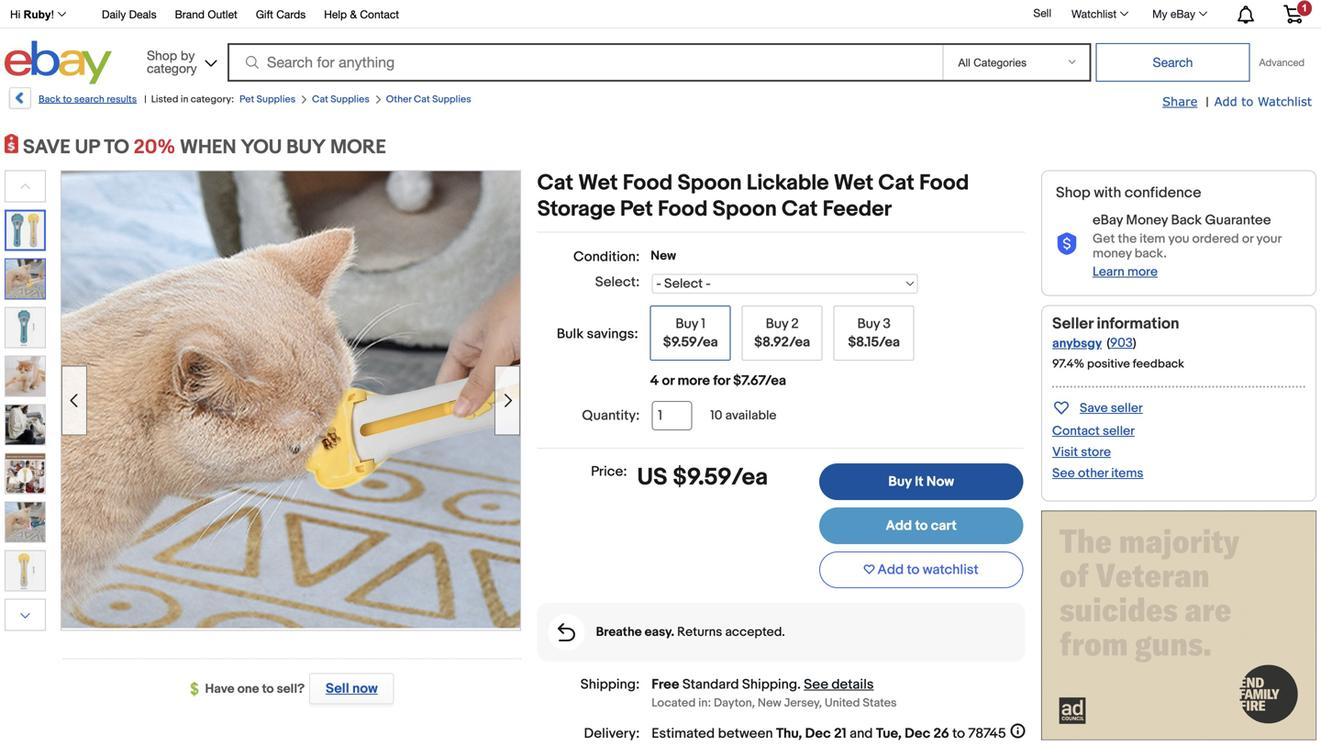 Task type: vqa. For each thing, say whether or not it's contained in the screenshot.
rightmost Shop
yes



Task type: describe. For each thing, give the bounding box(es) containing it.
picture 7 of 14 image
[[6, 503, 45, 542]]

shop for shop by category
[[147, 48, 177, 63]]

back inside "link"
[[39, 94, 61, 106]]

seller for save
[[1112, 401, 1144, 416]]

with details__icon image for breathe easy.
[[558, 623, 576, 642]]

see other items link
[[1053, 466, 1144, 481]]

outlet
[[208, 8, 238, 21]]

with details__icon image for ebay money back guarantee
[[1057, 233, 1079, 256]]

1 inside buy 1 $9.59/ea
[[702, 316, 706, 332]]

you
[[241, 135, 282, 159]]

sell link
[[1026, 7, 1060, 19]]

us $9.59/ea
[[638, 464, 769, 492]]

add to cart link
[[820, 508, 1024, 544]]

store
[[1082, 445, 1112, 460]]

deals
[[129, 8, 157, 21]]

savings:
[[587, 326, 639, 342]]

located
[[652, 696, 696, 711]]

watchlist inside share | add to watchlist
[[1258, 94, 1313, 108]]

united
[[825, 696, 861, 711]]

items
[[1112, 466, 1144, 481]]

one
[[238, 682, 259, 697]]

with
[[1095, 184, 1122, 202]]

guarantee
[[1206, 212, 1272, 229]]

add inside share | add to watchlist
[[1215, 94, 1238, 108]]

see details link
[[804, 677, 874, 693]]

add for add to cart
[[886, 518, 913, 534]]

ebay inside ebay money back guarantee get the item you ordered or your money back. learn more
[[1093, 212, 1124, 229]]

breathe
[[596, 625, 642, 640]]

by
[[181, 48, 195, 63]]

between
[[718, 726, 774, 742]]

2 dec from the left
[[905, 726, 931, 742]]

visit
[[1053, 445, 1079, 460]]

0 vertical spatial new
[[651, 248, 677, 264]]

shop for shop with confidence
[[1057, 184, 1091, 202]]

shop by category button
[[139, 41, 221, 80]]

listed
[[151, 94, 179, 106]]

3 supplies from the left
[[432, 94, 472, 106]]

now
[[927, 474, 955, 490]]

jersey,
[[785, 696, 823, 711]]

picture 4 of 14 image
[[6, 357, 45, 396]]

cart
[[932, 518, 957, 534]]

it
[[915, 474, 924, 490]]

other
[[386, 94, 412, 106]]

easy.
[[645, 625, 675, 640]]

| inside share | add to watchlist
[[1207, 95, 1210, 110]]

supplies for pet supplies
[[257, 94, 296, 106]]

have one to sell?
[[205, 682, 305, 697]]

2 wet from the left
[[834, 170, 874, 196]]

advertisement region
[[1042, 511, 1317, 740]]

brand outlet link
[[175, 5, 238, 25]]

2
[[792, 316, 799, 332]]

free
[[652, 677, 680, 693]]

buy 2 $8.92/ea
[[755, 316, 811, 351]]

picture 6 of 14 image
[[6, 454, 45, 493]]

to inside button
[[908, 562, 920, 578]]

anybsgy link
[[1053, 336, 1103, 352]]

supplies for cat supplies
[[331, 94, 370, 106]]

help & contact
[[324, 8, 399, 21]]

back to search results
[[39, 94, 137, 106]]

21
[[835, 726, 847, 742]]

more
[[331, 135, 387, 159]]

watchlist inside account navigation
[[1072, 7, 1117, 20]]

78745
[[969, 726, 1007, 742]]

new inside free standard shipping . see details located in: dayton, new jersey, united states
[[758, 696, 782, 711]]

more inside ebay money back guarantee get the item you ordered or your money back. learn more
[[1128, 264, 1159, 280]]

903
[[1111, 335, 1134, 351]]

1 vertical spatial $9.59/ea
[[673, 464, 769, 492]]

seller for contact
[[1103, 424, 1136, 439]]

daily deals link
[[102, 5, 157, 25]]

share
[[1163, 94, 1198, 108]]

buy left it
[[889, 474, 912, 490]]

to inside share | add to watchlist
[[1242, 94, 1254, 108]]

item
[[1140, 231, 1166, 247]]

thu,
[[777, 726, 803, 742]]

to left cart
[[916, 518, 929, 534]]

storage
[[538, 196, 616, 223]]

share button
[[1163, 94, 1198, 110]]

)
[[1134, 335, 1137, 351]]

picture 2 of 14 image
[[6, 259, 45, 299]]

dayton,
[[714, 696, 755, 711]]

see for details
[[804, 677, 829, 693]]

price:
[[591, 464, 627, 480]]

ruby
[[24, 8, 51, 21]]

hi
[[10, 8, 21, 21]]

10
[[711, 408, 723, 424]]

hi ruby !
[[10, 8, 54, 21]]

to
[[104, 135, 129, 159]]

learn more link
[[1093, 264, 1159, 280]]

picture 1 of 14 image
[[6, 212, 44, 249]]

sell now link
[[305, 673, 394, 705]]

cat supplies link
[[312, 94, 370, 106]]

bulk savings:
[[557, 326, 639, 342]]

category:
[[191, 94, 234, 106]]

pet supplies
[[240, 94, 296, 106]]

cat wet food spoon lickable wet cat food storage pet food spoon  cat feeder
[[538, 170, 970, 223]]

1 wet from the left
[[579, 170, 618, 196]]

positive
[[1088, 357, 1131, 371]]

or inside ebay money back guarantee get the item you ordered or your money back. learn more
[[1243, 231, 1254, 247]]

sell for sell now
[[326, 681, 350, 697]]

picture 8 of 14 image
[[6, 551, 45, 591]]

none submit inside shop by category banner
[[1097, 43, 1251, 82]]

pet inside cat wet food spoon lickable wet cat food storage pet food spoon  cat feeder
[[620, 196, 653, 223]]

or inside the us $9.59/ea main content
[[662, 373, 675, 389]]

estimated
[[652, 726, 715, 742]]

shop by category banner
[[0, 0, 1317, 89]]

back inside ebay money back guarantee get the item you ordered or your money back. learn more
[[1172, 212, 1203, 229]]

gift
[[256, 8, 274, 21]]



Task type: locate. For each thing, give the bounding box(es) containing it.
more down back.
[[1128, 264, 1159, 280]]

0 vertical spatial watchlist
[[1072, 7, 1117, 20]]

0 horizontal spatial new
[[651, 248, 677, 264]]

seller inside contact seller visit store see other items
[[1103, 424, 1136, 439]]

back.
[[1135, 246, 1168, 262]]

us
[[638, 464, 668, 492]]

sell left "watchlist" link
[[1034, 7, 1052, 19]]

0 horizontal spatial dec
[[806, 726, 831, 742]]

watchlist link
[[1062, 3, 1138, 25]]

1 supplies from the left
[[257, 94, 296, 106]]

!
[[51, 8, 54, 21]]

1 horizontal spatial watchlist
[[1258, 94, 1313, 108]]

supplies up you
[[257, 94, 296, 106]]

results
[[107, 94, 137, 106]]

supplies right other at the left
[[432, 94, 472, 106]]

1 up advanced
[[1303, 2, 1308, 14]]

sell now
[[326, 681, 378, 697]]

more inside the us $9.59/ea main content
[[678, 373, 711, 389]]

new right condition:
[[651, 248, 677, 264]]

| right share button
[[1207, 95, 1210, 110]]

watchlist right sell link
[[1072, 7, 1117, 20]]

shop by category
[[147, 48, 197, 76]]

1 vertical spatial pet
[[620, 196, 653, 223]]

advanced
[[1260, 56, 1305, 68]]

pet
[[240, 94, 254, 106], [620, 196, 653, 223]]

1 vertical spatial back
[[1172, 212, 1203, 229]]

with details__icon image inside the us $9.59/ea main content
[[558, 623, 576, 642]]

see right '.'
[[804, 677, 829, 693]]

|
[[144, 94, 147, 106], [1207, 95, 1210, 110]]

sell left now at the bottom
[[326, 681, 350, 697]]

1 horizontal spatial see
[[1053, 466, 1076, 481]]

new
[[651, 248, 677, 264], [758, 696, 782, 711]]

contact up visit store 'link'
[[1053, 424, 1101, 439]]

wet up condition:
[[579, 170, 618, 196]]

0 vertical spatial 1
[[1303, 2, 1308, 14]]

back
[[39, 94, 61, 106], [1172, 212, 1203, 229]]

picture 5 of 14 image
[[6, 405, 45, 445]]

buy for buy 1
[[676, 316, 699, 332]]

back up you
[[1172, 212, 1203, 229]]

97.4%
[[1053, 357, 1085, 371]]

Quantity: text field
[[652, 401, 692, 431]]

buy left 3
[[858, 316, 880, 332]]

my
[[1153, 7, 1168, 20]]

0 vertical spatial pet
[[240, 94, 254, 106]]

watchlist down advanced
[[1258, 94, 1313, 108]]

seller inside button
[[1112, 401, 1144, 416]]

1 vertical spatial see
[[804, 677, 829, 693]]

4 or more for $7.67/ea
[[651, 373, 787, 389]]

cat supplies
[[312, 94, 370, 106]]

save up to 20% when you buy more
[[23, 135, 387, 159]]

brand outlet
[[175, 8, 238, 21]]

with details__icon image left get
[[1057, 233, 1079, 256]]

more
[[1128, 264, 1159, 280], [678, 373, 711, 389]]

buy for buy 2
[[766, 316, 789, 332]]

to left 'watchlist'
[[908, 562, 920, 578]]

$9.59/ea up 4 or more for $7.67/ea
[[664, 334, 718, 351]]

0 vertical spatial ebay
[[1171, 7, 1196, 20]]

returns
[[678, 625, 723, 640]]

cat
[[312, 94, 329, 106], [414, 94, 430, 106], [538, 170, 574, 196], [879, 170, 915, 196], [782, 196, 818, 223]]

daily deals
[[102, 8, 157, 21]]

0 horizontal spatial more
[[678, 373, 711, 389]]

0 vertical spatial contact
[[360, 8, 399, 21]]

3
[[883, 316, 891, 332]]

1 vertical spatial more
[[678, 373, 711, 389]]

(
[[1107, 335, 1111, 351]]

1 vertical spatial 1
[[702, 316, 706, 332]]

lickable
[[747, 170, 829, 196]]

learn
[[1093, 264, 1125, 280]]

confidence
[[1125, 184, 1202, 202]]

pet right category:
[[240, 94, 254, 106]]

gift cards link
[[256, 5, 306, 25]]

Search for anything text field
[[230, 45, 940, 80]]

quantity:
[[582, 408, 640, 424]]

us $9.59/ea main content
[[538, 170, 1028, 746]]

1 vertical spatial seller
[[1103, 424, 1136, 439]]

0 vertical spatial add
[[1215, 94, 1238, 108]]

ebay up get
[[1093, 212, 1124, 229]]

0 horizontal spatial |
[[144, 94, 147, 106]]

2 horizontal spatial supplies
[[432, 94, 472, 106]]

search
[[74, 94, 104, 106]]

breathe easy. returns accepted.
[[596, 625, 786, 640]]

0 horizontal spatial or
[[662, 373, 675, 389]]

1 horizontal spatial contact
[[1053, 424, 1101, 439]]

2 supplies from the left
[[331, 94, 370, 106]]

share | add to watchlist
[[1163, 94, 1313, 110]]

$9.59/ea down the '10'
[[673, 464, 769, 492]]

0 vertical spatial shop
[[147, 48, 177, 63]]

1 horizontal spatial shop
[[1057, 184, 1091, 202]]

1 vertical spatial shop
[[1057, 184, 1091, 202]]

contact inside "link"
[[360, 8, 399, 21]]

accepted.
[[726, 625, 786, 640]]

0 vertical spatial with details__icon image
[[1057, 233, 1079, 256]]

dec left 21
[[806, 726, 831, 742]]

with details__icon image left breathe
[[558, 623, 576, 642]]

1 horizontal spatial back
[[1172, 212, 1203, 229]]

add down add to cart link
[[878, 562, 904, 578]]

shop left by
[[147, 48, 177, 63]]

1 vertical spatial sell
[[326, 681, 350, 697]]

dec
[[806, 726, 831, 742], [905, 726, 931, 742]]

buy left 2
[[766, 316, 789, 332]]

1 horizontal spatial sell
[[1034, 7, 1052, 19]]

supplies up 'more'
[[331, 94, 370, 106]]

0 horizontal spatial back
[[39, 94, 61, 106]]

10 available
[[711, 408, 777, 424]]

0 horizontal spatial pet
[[240, 94, 254, 106]]

1 horizontal spatial ebay
[[1171, 7, 1196, 20]]

add for add to watchlist
[[878, 562, 904, 578]]

sell inside account navigation
[[1034, 7, 1052, 19]]

None submit
[[1097, 43, 1251, 82]]

seller down the "save seller"
[[1103, 424, 1136, 439]]

1 vertical spatial ebay
[[1093, 212, 1124, 229]]

supplies
[[257, 94, 296, 106], [331, 94, 370, 106], [432, 94, 472, 106]]

shop with confidence
[[1057, 184, 1202, 202]]

save seller button
[[1053, 397, 1144, 418]]

&
[[350, 8, 357, 21]]

sell for sell
[[1034, 7, 1052, 19]]

1 horizontal spatial new
[[758, 696, 782, 711]]

new down shipping at the right of the page
[[758, 696, 782, 711]]

1 horizontal spatial with details__icon image
[[1057, 233, 1079, 256]]

cat wet food spoon lickable wet cat food storage pet food spoon  cat feeder - picture 2 of 14 image
[[62, 169, 521, 628]]

1 horizontal spatial dec
[[905, 726, 931, 742]]

2 vertical spatial add
[[878, 562, 904, 578]]

1 link
[[1273, 0, 1315, 26]]

estimated between thu, dec 21 and tue, dec 26 to 78745
[[652, 726, 1007, 742]]

buy inside buy 1 $9.59/ea
[[676, 316, 699, 332]]

feedback
[[1134, 357, 1185, 371]]

add to cart
[[886, 518, 957, 534]]

0 vertical spatial seller
[[1112, 401, 1144, 416]]

picture 3 of 14 image
[[6, 308, 45, 347]]

get
[[1093, 231, 1116, 247]]

1 inside account navigation
[[1303, 2, 1308, 14]]

have
[[205, 682, 235, 697]]

903 link
[[1111, 335, 1134, 351]]

wet right lickable
[[834, 170, 874, 196]]

26
[[934, 726, 950, 742]]

daily
[[102, 8, 126, 21]]

in
[[181, 94, 189, 106]]

visit store link
[[1053, 445, 1112, 460]]

1 horizontal spatial more
[[1128, 264, 1159, 280]]

0 vertical spatial $9.59/ea
[[664, 334, 718, 351]]

see inside contact seller visit store see other items
[[1053, 466, 1076, 481]]

0 horizontal spatial supplies
[[257, 94, 296, 106]]

more left "for"
[[678, 373, 711, 389]]

save
[[23, 135, 71, 159]]

ebay inside my ebay 'link'
[[1171, 7, 1196, 20]]

| left listed
[[144, 94, 147, 106]]

contact inside contact seller visit store see other items
[[1053, 424, 1101, 439]]

to right '26'
[[953, 726, 966, 742]]

0 horizontal spatial ebay
[[1093, 212, 1124, 229]]

pet up condition:
[[620, 196, 653, 223]]

1 vertical spatial new
[[758, 696, 782, 711]]

1 vertical spatial contact
[[1053, 424, 1101, 439]]

buy it now link
[[820, 464, 1024, 500]]

watchlist
[[1072, 7, 1117, 20], [1258, 94, 1313, 108]]

0 vertical spatial back
[[39, 94, 61, 106]]

0 vertical spatial or
[[1243, 231, 1254, 247]]

add left cart
[[886, 518, 913, 534]]

0 horizontal spatial contact
[[360, 8, 399, 21]]

buy up 4 or more for $7.67/ea
[[676, 316, 699, 332]]

0 horizontal spatial see
[[804, 677, 829, 693]]

1 horizontal spatial or
[[1243, 231, 1254, 247]]

0 horizontal spatial watchlist
[[1072, 7, 1117, 20]]

for
[[714, 373, 731, 389]]

or down guarantee at the right of page
[[1243, 231, 1254, 247]]

add inside button
[[878, 562, 904, 578]]

shop left with
[[1057, 184, 1091, 202]]

1 vertical spatial or
[[662, 373, 675, 389]]

help
[[324, 8, 347, 21]]

1 vertical spatial add
[[886, 518, 913, 534]]

0 horizontal spatial wet
[[579, 170, 618, 196]]

contact right the &
[[360, 8, 399, 21]]

sell?
[[277, 682, 305, 697]]

1 horizontal spatial |
[[1207, 95, 1210, 110]]

with details__icon image
[[1057, 233, 1079, 256], [558, 623, 576, 642]]

account navigation
[[0, 0, 1317, 28]]

0 horizontal spatial 1
[[702, 316, 706, 332]]

to inside "link"
[[63, 94, 72, 106]]

0 vertical spatial see
[[1053, 466, 1076, 481]]

1 dec from the left
[[806, 726, 831, 742]]

0 horizontal spatial shop
[[147, 48, 177, 63]]

buy 1 $9.59/ea
[[664, 316, 718, 351]]

$9.59/ea
[[664, 334, 718, 351], [673, 464, 769, 492]]

1 horizontal spatial supplies
[[331, 94, 370, 106]]

0 vertical spatial more
[[1128, 264, 1159, 280]]

see inside free standard shipping . see details located in: dayton, new jersey, united states
[[804, 677, 829, 693]]

1 horizontal spatial pet
[[620, 196, 653, 223]]

you
[[1169, 231, 1190, 247]]

see for other
[[1053, 466, 1076, 481]]

add right share
[[1215, 94, 1238, 108]]

1 up 4 or more for $7.67/ea
[[702, 316, 706, 332]]

and
[[850, 726, 873, 742]]

contact seller visit store see other items
[[1053, 424, 1144, 481]]

dollar sign image
[[190, 682, 205, 697]]

to left search
[[63, 94, 72, 106]]

buy inside buy 3 $8.15/ea
[[858, 316, 880, 332]]

to right the one
[[262, 682, 274, 697]]

$8.15/ea
[[849, 334, 901, 351]]

states
[[863, 696, 897, 711]]

tue,
[[877, 726, 902, 742]]

my ebay link
[[1143, 3, 1216, 25]]

20%
[[134, 135, 176, 159]]

1 horizontal spatial 1
[[1303, 2, 1308, 14]]

back left search
[[39, 94, 61, 106]]

see down visit at the right bottom of page
[[1053, 466, 1076, 481]]

free standard shipping . see details located in: dayton, new jersey, united states
[[652, 677, 897, 711]]

0 horizontal spatial sell
[[326, 681, 350, 697]]

0 vertical spatial sell
[[1034, 7, 1052, 19]]

seller right "save" at right
[[1112, 401, 1144, 416]]

| listed in category:
[[144, 94, 234, 106]]

standard
[[683, 677, 740, 693]]

to down advanced link
[[1242, 94, 1254, 108]]

spoon
[[678, 170, 742, 196], [713, 196, 777, 223]]

shop inside shop by category
[[147, 48, 177, 63]]

.
[[798, 677, 801, 693]]

feeder
[[823, 196, 892, 223]]

1 vertical spatial with details__icon image
[[558, 623, 576, 642]]

money
[[1127, 212, 1169, 229]]

1 horizontal spatial wet
[[834, 170, 874, 196]]

available
[[726, 408, 777, 424]]

4
[[651, 373, 659, 389]]

or right 4 in the left of the page
[[662, 373, 675, 389]]

dec left '26'
[[905, 726, 931, 742]]

buy for buy 3
[[858, 316, 880, 332]]

ebay right my
[[1171, 7, 1196, 20]]

1 vertical spatial watchlist
[[1258, 94, 1313, 108]]

shipping:
[[581, 677, 640, 693]]

0 horizontal spatial with details__icon image
[[558, 623, 576, 642]]

buy it now
[[889, 474, 955, 490]]

ordered
[[1193, 231, 1240, 247]]

buy inside buy 2 $8.92/ea
[[766, 316, 789, 332]]



